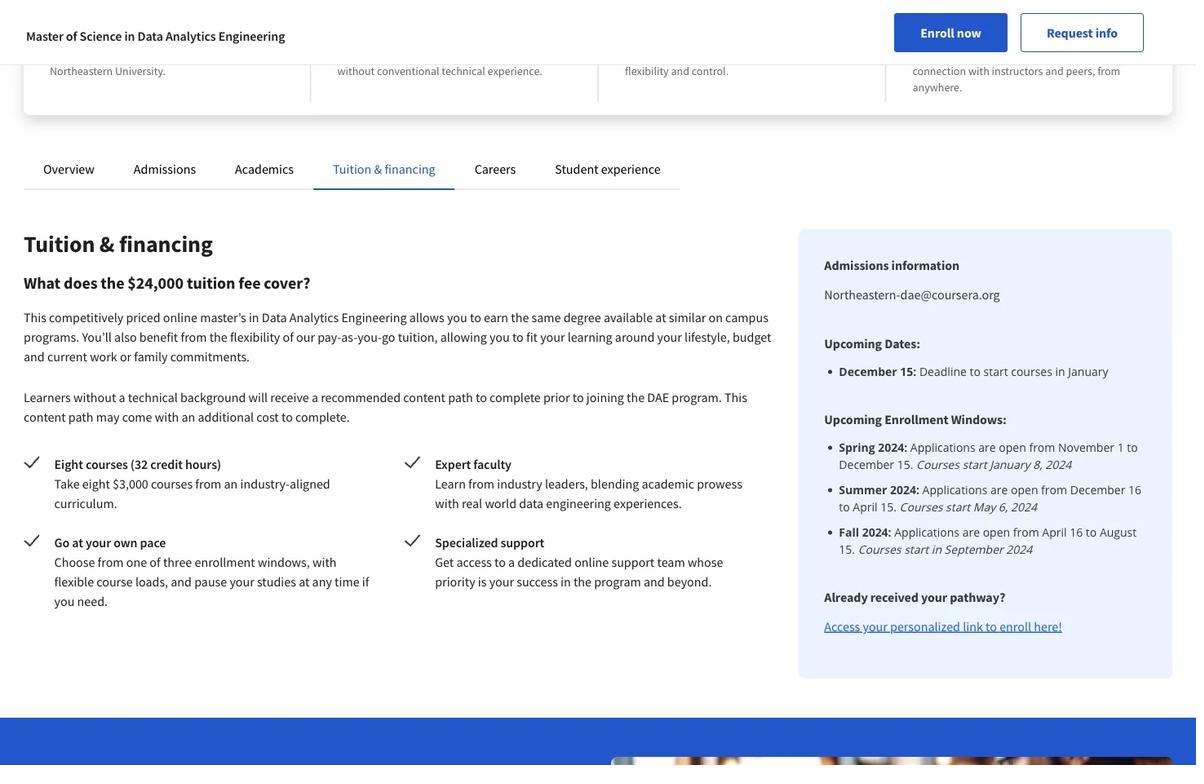 Task type: locate. For each thing, give the bounding box(es) containing it.
you-
[[660, 47, 682, 62], [358, 329, 382, 345]]

1 horizontal spatial allowing
[[733, 47, 774, 62]]

from up course
[[98, 554, 124, 571]]

upcoming left dates:
[[825, 336, 883, 352]]

0 vertical spatial flexibility
[[625, 64, 669, 78]]

december down "spring 2024:"
[[840, 457, 895, 473]]

january up november
[[1069, 364, 1109, 380]]

are inside applications are open from december 16 to april 15.
[[991, 483, 1009, 498]]

2 vertical spatial courses
[[151, 476, 193, 492]]

1 horizontal spatial engineering
[[546, 496, 611, 512]]

list item
[[840, 363, 1147, 380], [840, 439, 1147, 474], [840, 482, 1147, 516], [840, 524, 1147, 558]]

1 vertical spatial tuition,
[[398, 329, 438, 345]]

0 horizontal spatial go
[[382, 329, 396, 345]]

applications inside applications are open from november 1 to december 15.
[[911, 440, 976, 456]]

0 vertical spatial january
[[1069, 364, 1109, 380]]

0 horizontal spatial or
[[120, 349, 132, 365]]

april inside applications are open from december 16 to april 15.
[[853, 500, 878, 515]]

to right 1
[[1128, 440, 1139, 456]]

start for may
[[946, 500, 971, 515]]

0 vertical spatial applications
[[911, 440, 976, 456]]

list
[[831, 439, 1147, 558]]

financing
[[385, 161, 436, 177], [119, 230, 213, 258]]

0 horizontal spatial this
[[24, 309, 46, 326]]

from up "real"
[[469, 476, 495, 492]]

0 vertical spatial &
[[374, 161, 382, 177]]

december down upcoming dates:
[[840, 364, 898, 380]]

0 horizontal spatial technical
[[128, 389, 178, 406]]

this up programs.
[[24, 309, 46, 326]]

2 vertical spatial applications
[[895, 525, 960, 540]]

0 vertical spatial an
[[182, 409, 195, 425]]

with up any
[[313, 554, 337, 571]]

data inside this competitively priced online master's in data analytics engineering allows you to earn the same degree available at similar on campus programs. you'll also benefit from the flexibility of our pay-as-you-go tuition, allowing you to fit your learning around your lifestyle, budget and current work or family commitments.
[[262, 309, 287, 326]]

tuition, up control. on the right
[[696, 47, 730, 62]]

the right 'by'
[[102, 47, 117, 62]]

go inside pay-as-you-go tuition, allowing for complete flexibility and control.
[[681, 47, 693, 62]]

are up courses start january 8, 2024
[[979, 440, 997, 456]]

0 vertical spatial as-
[[646, 47, 660, 62]]

our
[[296, 329, 315, 345]]

data
[[519, 496, 544, 512]]

experiences.
[[614, 496, 682, 512]]

to down summer
[[840, 500, 851, 515]]

1 vertical spatial january
[[991, 457, 1031, 473]]

request info
[[1047, 24, 1119, 41]]

1 vertical spatial complete
[[490, 389, 541, 406]]

pathways
[[393, 47, 439, 62]]

16 inside applications are open from april 16 to august 15.
[[1071, 525, 1084, 540]]

receive
[[270, 389, 309, 406]]

2 vertical spatial courses
[[859, 542, 902, 558]]

an down background
[[182, 409, 195, 425]]

commitments.
[[170, 349, 250, 365]]

3 list item from the top
[[840, 482, 1147, 516]]

admissions for admissions
[[134, 161, 196, 177]]

flexibility down the master's
[[230, 329, 280, 345]]

0 vertical spatial path
[[448, 389, 473, 406]]

april down summer
[[853, 500, 878, 515]]

an inside learners without a technical background will receive a recommended content path to complete prior to joining the dae program. this content path may come with an additional cost to complete.
[[182, 409, 195, 425]]

path left may
[[68, 409, 93, 425]]

technical up 'come'
[[128, 389, 178, 406]]

open inside applications are open from november 1 to december 15.
[[1000, 440, 1027, 456]]

in up november
[[1056, 364, 1066, 380]]

a
[[119, 389, 125, 406], [312, 389, 318, 406], [509, 554, 515, 571]]

and down team
[[644, 574, 665, 590]]

with down videos,
[[969, 64, 990, 78]]

in inside specialized support get access to a dedicated online support team whose priority is your success in the program and beyond.
[[561, 574, 571, 590]]

videos,
[[951, 47, 985, 62]]

the left dae
[[627, 389, 645, 406]]

december
[[840, 364, 898, 380], [840, 457, 895, 473], [1071, 483, 1126, 498]]

get
[[435, 554, 454, 571]]

courses for summer 2024:
[[900, 500, 943, 515]]

1 horizontal spatial go
[[681, 47, 693, 62]]

a left dedicated
[[509, 554, 515, 571]]

0 vertical spatial or
[[522, 47, 532, 62]]

15. inside applications are open from april 16 to august 15.
[[840, 542, 856, 558]]

0 vertical spatial courses
[[1012, 364, 1053, 380]]

are for january
[[979, 440, 997, 456]]

enrollment
[[195, 554, 255, 571]]

1 horizontal spatial tuition,
[[696, 47, 730, 62]]

1 vertical spatial december
[[840, 457, 895, 473]]

april inside applications are open from april 16 to august 15.
[[1043, 525, 1068, 540]]

without
[[338, 64, 375, 78], [73, 389, 116, 406]]

16
[[1129, 483, 1142, 498], [1071, 525, 1084, 540]]

from down "hours)"
[[195, 476, 222, 492]]

of down master of science in data analytics engineering
[[157, 47, 167, 62]]

0 vertical spatial complete
[[791, 47, 836, 62]]

list item down courses start january 8, 2024
[[840, 482, 1147, 516]]

control.
[[692, 64, 729, 78]]

0 vertical spatial tuition
[[333, 161, 372, 177]]

current
[[47, 349, 87, 365]]

you down earn
[[490, 329, 510, 345]]

2 vertical spatial 15.
[[840, 542, 856, 558]]

to up "faculty"
[[476, 389, 487, 406]]

pathway?
[[950, 589, 1006, 606]]

1 horizontal spatial data
[[262, 309, 287, 326]]

0 horizontal spatial you-
[[358, 329, 382, 345]]

windows:
[[952, 411, 1007, 428]]

of
[[66, 28, 77, 44], [157, 47, 167, 62], [283, 329, 294, 345], [150, 554, 161, 571]]

cover?
[[264, 273, 310, 294]]

at down master of science in data analytics engineering
[[229, 47, 238, 62]]

engineering
[[127, 25, 210, 45], [546, 496, 611, 512]]

path up expert
[[448, 389, 473, 406]]

open down '6,'
[[984, 525, 1011, 540]]

1 vertical spatial online
[[163, 309, 198, 326]]

1 horizontal spatial admissions
[[825, 257, 890, 274]]

online up benefit
[[163, 309, 198, 326]]

engineering inside this competitively priced online master's in data analytics engineering allows you to earn the same degree available at similar on campus programs. you'll also benefit from the flexibility of our pay-as-you-go tuition, allowing you to fit your learning around your lifestyle, budget and current work or family commitments.
[[342, 309, 407, 326]]

are up '6,'
[[991, 483, 1009, 498]]

from up commitments.
[[181, 329, 207, 345]]

1 horizontal spatial as-
[[646, 47, 660, 62]]

academics link
[[235, 161, 294, 177]]

expert faculty learn from industry leaders, blending academic prowess with real world data engineering experiences.
[[435, 456, 743, 512]]

upcoming
[[825, 336, 883, 352], [825, 411, 883, 428]]

0 horizontal spatial 16
[[1071, 525, 1084, 540]]

your down 'similar'
[[658, 329, 682, 345]]

from down applications are open from december 16 to april 15.
[[1014, 525, 1040, 540]]

september
[[945, 542, 1004, 558]]

program
[[595, 574, 641, 590]]

engineering inside accredited engineering degree offered by the college of engineering at northeastern university.
[[169, 47, 226, 62]]

on inside 100% online lecture videos, hands-on projects and connection with instructors and peers, from anywhere.
[[1021, 47, 1033, 62]]

0 horizontal spatial you
[[54, 594, 75, 610]]

from inside eight courses (32 credit hours) take eight $3,000 courses from an industry-aligned curriculum.
[[195, 476, 222, 492]]

with inside the expert faculty learn from industry leaders, blending academic prowess with real world data engineering experiences.
[[435, 496, 459, 512]]

list item containing summer 2024:
[[840, 482, 1147, 516]]

open down 8,
[[1012, 483, 1039, 498]]

you inside go at your own pace choose from one of three enrollment windows, with flexible course loads, and pause your studies at any time if you need.
[[54, 594, 75, 610]]

are up september
[[963, 525, 981, 540]]

an
[[182, 409, 195, 425], [224, 476, 238, 492]]

1 horizontal spatial degree
[[564, 309, 601, 326]]

courses down summer 2024:
[[900, 500, 943, 515]]

1 vertical spatial upcoming
[[825, 411, 883, 428]]

applications for may
[[923, 483, 988, 498]]

2024 right '6,'
[[1012, 500, 1038, 515]]

without inside learners without a technical background will receive a recommended content path to complete prior to joining the dae program. this content path may come with an additional cost to complete.
[[73, 389, 116, 406]]

2 for from the left
[[776, 47, 789, 62]]

curriculum.
[[54, 496, 117, 512]]

real
[[462, 496, 483, 512]]

0 horizontal spatial admissions
[[134, 161, 196, 177]]

0 vertical spatial engineering
[[127, 25, 210, 45]]

1 vertical spatial without
[[73, 389, 116, 406]]

applications for january
[[911, 440, 976, 456]]

northeastern-
[[825, 287, 901, 303]]

engineering inside accredited engineering degree offered by the college of engineering at northeastern university.
[[127, 25, 210, 45]]

technical inside learners without a technical background will receive a recommended content path to complete prior to joining the dae program. this content path may come with an additional cost to complete.
[[128, 389, 178, 406]]

2024: for spring 2024:
[[879, 440, 908, 456]]

flexibility inside this competitively priced online master's in data analytics engineering allows you to earn the same degree available at similar on campus programs. you'll also benefit from the flexibility of our pay-as-you-go tuition, allowing you to fit your learning around your lifestyle, budget and current work or family commitments.
[[230, 329, 280, 345]]

2024
[[1046, 457, 1072, 473], [1012, 500, 1038, 515], [1007, 542, 1033, 558]]

on up the instructors
[[1021, 47, 1033, 62]]

0 vertical spatial on
[[1021, 47, 1033, 62]]

0 horizontal spatial tuition,
[[398, 329, 438, 345]]

content down learners
[[24, 409, 66, 425]]

1 vertical spatial 16
[[1071, 525, 1084, 540]]

take
[[54, 476, 80, 492]]

you- right pay- in the top right of the page
[[660, 47, 682, 62]]

4 list item from the top
[[840, 524, 1147, 558]]

0 horizontal spatial data
[[138, 28, 163, 44]]

tuition
[[187, 273, 236, 294]]

january inside list
[[991, 457, 1031, 473]]

1 horizontal spatial a
[[312, 389, 318, 406]]

applications are open from april 16 to august 15.
[[840, 525, 1137, 558]]

online inside 100% online lecture videos, hands-on projects and connection with instructors and peers, from anywhere.
[[955, 25, 999, 45]]

specialized support get access to a dedicated online support team whose priority is your success in the program and beyond.
[[435, 535, 724, 590]]

to inside applications are open from december 16 to april 15.
[[840, 500, 851, 515]]

2 vertical spatial 2024
[[1007, 542, 1033, 558]]

0 vertical spatial allowing
[[733, 47, 774, 62]]

with inside learners without a technical background will receive a recommended content path to complete prior to joining the dae program. this content path may come with an additional cost to complete.
[[155, 409, 179, 425]]

science
[[80, 28, 122, 44]]

0 horizontal spatial without
[[73, 389, 116, 406]]

fee
[[239, 273, 261, 294]]

or inside this competitively priced online master's in data analytics engineering allows you to earn the same degree available at similar on campus programs. you'll also benefit from the flexibility of our pay-as-you-go tuition, allowing you to fit your learning around your lifestyle, budget and current work or family commitments.
[[120, 349, 132, 365]]

of right one
[[150, 554, 161, 571]]

without inside hassle-free pathways for learners with or without conventional technical experience.
[[338, 64, 375, 78]]

2024 down '6,'
[[1007, 542, 1033, 558]]

courses start january 8, 2024
[[917, 457, 1072, 473]]

1 vertical spatial flexibility
[[230, 329, 280, 345]]

1 vertical spatial degree
[[564, 309, 601, 326]]

in right the "success"
[[561, 574, 571, 590]]

list item containing december 15:
[[840, 363, 1147, 380]]

list item up windows:
[[840, 363, 1147, 380]]

2 horizontal spatial a
[[509, 554, 515, 571]]

hassle-
[[338, 47, 373, 62]]

already received your pathway?
[[825, 589, 1006, 606]]

open for 8,
[[1000, 440, 1027, 456]]

an inside eight courses (32 credit hours) take eight $3,000 courses from an industry-aligned curriculum.
[[224, 476, 238, 492]]

your up personalized
[[922, 589, 948, 606]]

start left the may
[[946, 500, 971, 515]]

1 vertical spatial engineering
[[546, 496, 611, 512]]

with down learn
[[435, 496, 459, 512]]

applications up courses start may 6, 2024
[[923, 483, 988, 498]]

now
[[958, 24, 982, 41]]

1 horizontal spatial online
[[575, 554, 609, 571]]

learners
[[457, 47, 496, 62]]

0 vertical spatial upcoming
[[825, 336, 883, 352]]

the inside accredited engineering degree offered by the college of engineering at northeastern university.
[[102, 47, 117, 62]]

link
[[964, 619, 984, 635]]

this right program.
[[725, 389, 748, 406]]

start for january
[[963, 457, 988, 473]]

you right allows
[[447, 309, 468, 326]]

tuition
[[333, 161, 372, 177], [24, 230, 95, 258]]

path
[[448, 389, 473, 406], [68, 409, 93, 425]]

admissions for admissions information
[[825, 257, 890, 274]]

enrollment
[[885, 411, 949, 428]]

campus
[[726, 309, 769, 326]]

as- inside this competitively priced online master's in data analytics engineering allows you to earn the same degree available at similar on campus programs. you'll also benefit from the flexibility of our pay-as-you-go tuition, allowing you to fit your learning around your lifestyle, budget and current work or family commitments.
[[342, 329, 358, 345]]

northeastern-dae@coursera.org
[[825, 287, 1001, 303]]

1 vertical spatial 2024
[[1012, 500, 1038, 515]]

and inside specialized support get access to a dedicated online support team whose priority is your success in the program and beyond.
[[644, 574, 665, 590]]

and down "three"
[[171, 574, 192, 590]]

1 vertical spatial as-
[[342, 329, 358, 345]]

2 list item from the top
[[840, 439, 1147, 474]]

any
[[312, 574, 332, 590]]

0 vertical spatial are
[[979, 440, 997, 456]]

1 upcoming from the top
[[825, 336, 883, 352]]

and left control. on the right
[[671, 64, 690, 78]]

programs.
[[24, 329, 79, 345]]

are for may
[[991, 483, 1009, 498]]

1 list item from the top
[[840, 363, 1147, 380]]

0 horizontal spatial a
[[119, 389, 125, 406]]

content
[[404, 389, 446, 406], [24, 409, 66, 425]]

open inside applications are open from december 16 to april 15.
[[1012, 483, 1039, 498]]

0 horizontal spatial courses
[[86, 456, 128, 473]]

from inside applications are open from december 16 to april 15.
[[1042, 483, 1068, 498]]

1 horizontal spatial on
[[1021, 47, 1033, 62]]

at left 'similar'
[[656, 309, 667, 326]]

flexibility
[[625, 64, 669, 78], [230, 329, 280, 345]]

data down cover? at the left top of the page
[[262, 309, 287, 326]]

list item down the may
[[840, 524, 1147, 558]]

projects
[[1035, 47, 1074, 62]]

1 horizontal spatial 16
[[1129, 483, 1142, 498]]

start up applications are open from december 16 to april 15.
[[963, 457, 988, 473]]

you down "flexible"
[[54, 594, 75, 610]]

2024 for courses start may 6, 2024
[[1012, 500, 1038, 515]]

your left own
[[86, 535, 111, 551]]

college
[[120, 47, 155, 62]]

analytics
[[166, 28, 216, 44], [290, 309, 339, 326]]

personalized
[[891, 619, 961, 635]]

from up 8,
[[1030, 440, 1056, 456]]

and down the projects
[[1046, 64, 1064, 78]]

without down hassle-
[[338, 64, 375, 78]]

fit
[[527, 329, 538, 345]]

engineering down leaders,
[[546, 496, 611, 512]]

16 inside applications are open from december 16 to april 15.
[[1129, 483, 1142, 498]]

also
[[114, 329, 137, 345]]

and down programs.
[[24, 349, 45, 365]]

with up experience.
[[498, 47, 519, 62]]

enroll
[[921, 24, 955, 41]]

this
[[24, 309, 46, 326], [725, 389, 748, 406]]

academics
[[235, 161, 294, 177]]

0 vertical spatial april
[[853, 500, 878, 515]]

or up experience.
[[522, 47, 532, 62]]

without up may
[[73, 389, 116, 406]]

january left 8,
[[991, 457, 1031, 473]]

december inside applications are open from december 16 to april 15.
[[1071, 483, 1126, 498]]

1 vertical spatial open
[[1012, 483, 1039, 498]]

applications inside applications are open from december 16 to april 15.
[[923, 483, 988, 498]]

0 horizontal spatial flexibility
[[230, 329, 280, 345]]

your right is
[[490, 574, 514, 590]]

are inside applications are open from november 1 to december 15.
[[979, 440, 997, 456]]

this inside this competitively priced online master's in data analytics engineering allows you to earn the same degree available at similar on campus programs. you'll also benefit from the flexibility of our pay-as-you-go tuition, allowing you to fit your learning around your lifestyle, budget and current work or family commitments.
[[24, 309, 46, 326]]

are inside applications are open from april 16 to august 15.
[[963, 525, 981, 540]]

0 vertical spatial without
[[338, 64, 375, 78]]

1 horizontal spatial support
[[612, 554, 655, 571]]

16 for april
[[1071, 525, 1084, 540]]

to right "link" at the right bottom of the page
[[986, 619, 998, 635]]

world
[[485, 496, 517, 512]]

master's
[[200, 309, 246, 326]]

upcoming for upcoming enrollment windows:
[[825, 411, 883, 428]]

engineering up 'college' at the left of page
[[127, 25, 210, 45]]

on up lifestyle,
[[709, 309, 723, 326]]

technical down learners
[[442, 64, 486, 78]]

15. up summer 2024:
[[898, 457, 914, 473]]

0 horizontal spatial allowing
[[441, 329, 487, 345]]

15. inside applications are open from december 16 to april 15.
[[881, 500, 897, 515]]

0 vertical spatial financing
[[385, 161, 436, 177]]

applications inside applications are open from april 16 to august 15.
[[895, 525, 960, 540]]

open for 6,
[[1012, 483, 1039, 498]]

your
[[541, 329, 565, 345], [658, 329, 682, 345], [86, 535, 111, 551], [230, 574, 255, 590], [490, 574, 514, 590], [922, 589, 948, 606], [863, 619, 888, 635]]

data up 'college' at the left of page
[[138, 28, 163, 44]]

1 horizontal spatial april
[[1043, 525, 1068, 540]]

8,
[[1034, 457, 1043, 473]]

1 horizontal spatial financing
[[385, 161, 436, 177]]

0 horizontal spatial april
[[853, 500, 878, 515]]

expert
[[435, 456, 471, 473]]

applications up courses start in september 2024
[[895, 525, 960, 540]]

1 vertical spatial admissions
[[825, 257, 890, 274]]

1 horizontal spatial for
[[776, 47, 789, 62]]

open inside applications are open from april 16 to august 15.
[[984, 525, 1011, 540]]

1 vertical spatial applications
[[923, 483, 988, 498]]

1 vertical spatial 2024:
[[891, 483, 920, 498]]

2024 for courses start in september 2024
[[1007, 542, 1033, 558]]

0 horizontal spatial analytics
[[166, 28, 216, 44]]

what
[[24, 273, 61, 294]]

of inside go at your own pace choose from one of three enrollment windows, with flexible course loads, and pause your studies at any time if you need.
[[150, 554, 161, 571]]

on
[[1021, 47, 1033, 62], [709, 309, 723, 326]]

0 horizontal spatial &
[[99, 230, 115, 258]]

analytics up 'university.'
[[166, 28, 216, 44]]

0 vertical spatial degree
[[213, 25, 261, 45]]

tuition, down allows
[[398, 329, 438, 345]]

this inside learners without a technical background will receive a recommended content path to complete prior to joining the dae program. this content path may come with an additional cost to complete.
[[725, 389, 748, 406]]

1 vertical spatial 15.
[[881, 500, 897, 515]]

0 horizontal spatial an
[[182, 409, 195, 425]]

2024: for fall 2024:
[[863, 525, 892, 540]]

1 horizontal spatial you-
[[660, 47, 682, 62]]

start for in
[[905, 542, 929, 558]]

2 upcoming from the top
[[825, 411, 883, 428]]

0 horizontal spatial for
[[442, 47, 455, 62]]

december down november
[[1071, 483, 1126, 498]]

1 vertical spatial courses
[[86, 456, 128, 473]]

100% online lecture videos, hands-on projects and connection with instructors and peers, from anywhere.
[[913, 25, 1121, 95]]

and inside this competitively priced online master's in data analytics engineering allows you to earn the same degree available at similar on campus programs. you'll also benefit from the flexibility of our pay-as-you-go tuition, allowing you to fit your learning around your lifestyle, budget and current work or family commitments.
[[24, 349, 45, 365]]

2024 right 8,
[[1046, 457, 1072, 473]]

your inside specialized support get access to a dedicated online support team whose priority is your success in the program and beyond.
[[490, 574, 514, 590]]

what does the $24,000 tuition fee cover?
[[24, 273, 310, 294]]

learners without a technical background will receive a recommended content path to complete prior to joining the dae program. this content path may come with an additional cost to complete.
[[24, 389, 748, 425]]

applications for in
[[895, 525, 960, 540]]

experience
[[601, 161, 661, 177]]

overview
[[43, 161, 95, 177]]

in up 'college' at the left of page
[[124, 28, 135, 44]]

access
[[457, 554, 492, 571]]

by
[[88, 47, 99, 62]]

for inside pay-as-you-go tuition, allowing for complete flexibility and control.
[[776, 47, 789, 62]]

2 vertical spatial you
[[54, 594, 75, 610]]

16 up august
[[1129, 483, 1142, 498]]

summer
[[840, 483, 888, 498]]

15. down fall
[[840, 542, 856, 558]]

1 horizontal spatial or
[[522, 47, 532, 62]]

from down 8,
[[1042, 483, 1068, 498]]

flexibility down pay- in the top right of the page
[[625, 64, 669, 78]]

in right the master's
[[249, 309, 259, 326]]

0 horizontal spatial tuition
[[24, 230, 95, 258]]

1 horizontal spatial courses
[[151, 476, 193, 492]]

(32
[[130, 456, 148, 473]]

technical
[[442, 64, 486, 78], [128, 389, 178, 406]]

courses down enrollment at bottom
[[917, 457, 960, 473]]

courses for fall 2024:
[[859, 542, 902, 558]]

april left august
[[1043, 525, 1068, 540]]

to left august
[[1087, 525, 1097, 540]]

0 vertical spatial this
[[24, 309, 46, 326]]

from inside 100% online lecture videos, hands-on projects and connection with instructors and peers, from anywhere.
[[1098, 64, 1121, 78]]

1 for from the left
[[442, 47, 455, 62]]

16 for december
[[1129, 483, 1142, 498]]

courses down fall 2024:
[[859, 542, 902, 558]]

0 horizontal spatial path
[[68, 409, 93, 425]]

additional
[[198, 409, 254, 425]]

0 vertical spatial 2024
[[1046, 457, 1072, 473]]

engineering for priced
[[342, 309, 407, 326]]

go inside this competitively priced online master's in data analytics engineering allows you to earn the same degree available at similar on campus programs. you'll also benefit from the flexibility of our pay-as-you-go tuition, allowing you to fit your learning around your lifestyle, budget and current work or family commitments.
[[382, 329, 396, 345]]

1 horizontal spatial analytics
[[290, 309, 339, 326]]

15. inside applications are open from november 1 to december 15.
[[898, 457, 914, 473]]

in inside this competitively priced online master's in data analytics engineering allows you to earn the same degree available at similar on campus programs. you'll also benefit from the flexibility of our pay-as-you-go tuition, allowing you to fit your learning around your lifestyle, budget and current work or family commitments.
[[249, 309, 259, 326]]

you- inside this competitively priced online master's in data analytics engineering allows you to earn the same degree available at similar on campus programs. you'll also benefit from the flexibility of our pay-as-you-go tuition, allowing you to fit your learning around your lifestyle, budget and current work or family commitments.
[[358, 329, 382, 345]]



Task type: vqa. For each thing, say whether or not it's contained in the screenshot.


Task type: describe. For each thing, give the bounding box(es) containing it.
here!
[[1035, 619, 1063, 635]]

overview link
[[43, 161, 95, 177]]

dae
[[648, 389, 670, 406]]

courses for spring 2024:
[[917, 457, 960, 473]]

to left earn
[[470, 309, 482, 326]]

1 horizontal spatial tuition
[[333, 161, 372, 177]]

and up peers, in the top right of the page
[[1076, 47, 1094, 62]]

15. for courses start may 6, 2024
[[881, 500, 897, 515]]

benefit
[[139, 329, 178, 345]]

pay-
[[625, 47, 646, 62]]

learning
[[568, 329, 613, 345]]

university.
[[115, 64, 166, 78]]

prior
[[544, 389, 570, 406]]

recommended
[[321, 389, 401, 406]]

success
[[517, 574, 558, 590]]

and inside go at your own pace choose from one of three enrollment windows, with flexible course loads, and pause your studies at any time if you need.
[[171, 574, 192, 590]]

0 vertical spatial content
[[404, 389, 446, 406]]

to inside applications are open from november 1 to december 15.
[[1128, 440, 1139, 456]]

three
[[163, 554, 192, 571]]

access
[[825, 619, 861, 635]]

dates:
[[885, 336, 921, 352]]

from inside go at your own pace choose from one of three enrollment windows, with flexible course loads, and pause your studies at any time if you need.
[[98, 554, 124, 571]]

at right go
[[72, 535, 83, 551]]

tuition, inside pay-as-you-go tuition, allowing for complete flexibility and control.
[[696, 47, 730, 62]]

are for in
[[963, 525, 981, 540]]

complete inside learners without a technical background will receive a recommended content path to complete prior to joining the dae program. this content path may come with an additional cost to complete.
[[490, 389, 541, 406]]

1 vertical spatial support
[[612, 554, 655, 571]]

access your personalized link to enroll here!
[[825, 619, 1063, 635]]

competitively
[[49, 309, 123, 326]]

on inside this competitively priced online master's in data analytics engineering allows you to earn the same degree available at similar on campus programs. you'll also benefit from the flexibility of our pay-as-you-go tuition, allowing you to fit your learning around your lifestyle, budget and current work or family commitments.
[[709, 309, 723, 326]]

1 vertical spatial tuition
[[24, 230, 95, 258]]

1 horizontal spatial january
[[1069, 364, 1109, 380]]

pace
[[140, 535, 166, 551]]

your down enrollment
[[230, 574, 255, 590]]

already
[[825, 589, 868, 606]]

the up "fit"
[[511, 309, 529, 326]]

the down the master's
[[210, 329, 228, 345]]

and inside pay-as-you-go tuition, allowing for complete flexibility and control.
[[671, 64, 690, 78]]

0 horizontal spatial content
[[24, 409, 66, 425]]

windows,
[[258, 554, 310, 571]]

with inside 100% online lecture videos, hands-on projects and connection with instructors and peers, from anywhere.
[[969, 64, 990, 78]]

online inside specialized support get access to a dedicated online support team whose priority is your success in the program and beyond.
[[575, 554, 609, 571]]

from inside applications are open from april 16 to august 15.
[[1014, 525, 1040, 540]]

0 vertical spatial december
[[840, 364, 898, 380]]

to right prior
[[573, 389, 584, 406]]

hassle-free pathways for learners with or without conventional technical experience.
[[338, 47, 543, 78]]

to right cost at the bottom left
[[282, 409, 293, 425]]

of up offered
[[66, 28, 77, 44]]

industry
[[497, 476, 543, 492]]

as- inside pay-as-you-go tuition, allowing for complete flexibility and control.
[[646, 47, 660, 62]]

faculty
[[474, 456, 512, 473]]

online inside this competitively priced online master's in data analytics engineering allows you to earn the same degree available at similar on campus programs. you'll also benefit from the flexibility of our pay-as-you-go tuition, allowing you to fit your learning around your lifestyle, budget and current work or family commitments.
[[163, 309, 198, 326]]

priced
[[126, 309, 161, 326]]

does
[[64, 273, 97, 294]]

to left "fit"
[[513, 329, 524, 345]]

2024 for courses start january 8, 2024
[[1046, 457, 1072, 473]]

you- inside pay-as-you-go tuition, allowing for complete flexibility and control.
[[660, 47, 682, 62]]

courses start may 6, 2024
[[900, 500, 1038, 515]]

available
[[604, 309, 653, 326]]

flexibility inside pay-as-you-go tuition, allowing for complete flexibility and control.
[[625, 64, 669, 78]]

your right 'access'
[[863, 619, 888, 635]]

access your personalized link to enroll here! link
[[825, 619, 1063, 635]]

northeastern
[[50, 64, 113, 78]]

december inside applications are open from november 1 to december 15.
[[840, 457, 895, 473]]

connection
[[913, 64, 967, 78]]

1 vertical spatial financing
[[119, 230, 213, 258]]

similar
[[669, 309, 706, 326]]

admissions link
[[134, 161, 196, 177]]

specialized
[[435, 535, 498, 551]]

information
[[892, 257, 960, 274]]

enroll
[[1000, 619, 1032, 635]]

from inside the expert faculty learn from industry leaders, blending academic prowess with real world data engineering experiences.
[[469, 476, 495, 492]]

0 vertical spatial engineering
[[219, 28, 285, 44]]

at inside this competitively priced online master's in data analytics engineering allows you to earn the same degree available at similar on campus programs. you'll also benefit from the flexibility of our pay-as-you-go tuition, allowing you to fit your learning around your lifestyle, budget and current work or family commitments.
[[656, 309, 667, 326]]

background
[[180, 389, 246, 406]]

at inside accredited engineering degree offered by the college of engineering at northeastern university.
[[229, 47, 238, 62]]

of inside accredited engineering degree offered by the college of engineering at northeastern university.
[[157, 47, 167, 62]]

allowing inside this competitively priced online master's in data analytics engineering allows you to earn the same degree available at similar on campus programs. you'll also benefit from the flexibility of our pay-as-you-go tuition, allowing you to fit your learning around your lifestyle, budget and current work or family commitments.
[[441, 329, 487, 345]]

upcoming enrollment windows:
[[825, 411, 1007, 428]]

team
[[658, 554, 686, 571]]

upcoming for upcoming dates:
[[825, 336, 883, 352]]

instructors
[[992, 64, 1044, 78]]

allowing inside pay-as-you-go tuition, allowing for complete flexibility and control.
[[733, 47, 774, 62]]

2 horizontal spatial you
[[490, 329, 510, 345]]

the right does
[[101, 273, 124, 294]]

of inside this competitively priced online master's in data analytics engineering allows you to earn the same degree available at similar on campus programs. you'll also benefit from the flexibility of our pay-as-you-go tuition, allowing you to fit your learning around your lifestyle, budget and current work or family commitments.
[[283, 329, 294, 345]]

may
[[96, 409, 120, 425]]

joining
[[587, 389, 624, 406]]

hours)
[[185, 456, 221, 473]]

open for september
[[984, 525, 1011, 540]]

eight
[[54, 456, 83, 473]]

free
[[373, 47, 391, 62]]

may
[[974, 500, 996, 515]]

technical inside hassle-free pathways for learners with or without conventional technical experience.
[[442, 64, 486, 78]]

lecture
[[913, 47, 949, 62]]

master
[[26, 28, 63, 44]]

2024: for summer 2024:
[[891, 483, 920, 498]]

aligned
[[290, 476, 330, 492]]

in left september
[[932, 542, 942, 558]]

for inside hassle-free pathways for learners with or without conventional technical experience.
[[442, 47, 455, 62]]

choose
[[54, 554, 95, 571]]

2 horizontal spatial courses
[[1012, 364, 1053, 380]]

fall 2024:
[[840, 525, 892, 540]]

program.
[[672, 389, 722, 406]]

student experience link
[[555, 161, 661, 177]]

careers
[[475, 161, 516, 177]]

anywhere.
[[913, 80, 963, 95]]

careers link
[[475, 161, 516, 177]]

1
[[1118, 440, 1125, 456]]

learn
[[435, 476, 466, 492]]

enroll now
[[921, 24, 982, 41]]

$3,000
[[113, 476, 148, 492]]

you'll
[[82, 329, 112, 345]]

a inside specialized support get access to a dedicated online support team whose priority is your success in the program and beyond.
[[509, 554, 515, 571]]

experience.
[[488, 64, 543, 78]]

to inside specialized support get access to a dedicated online support team whose priority is your success in the program and beyond.
[[495, 554, 506, 571]]

earn
[[484, 309, 509, 326]]

courses start in september 2024
[[859, 542, 1033, 558]]

engineering inside the expert faculty learn from industry leaders, blending academic prowess with real world data engineering experiences.
[[546, 496, 611, 512]]

loads,
[[135, 574, 168, 590]]

student
[[555, 161, 599, 177]]

to right deadline
[[970, 364, 981, 380]]

learners
[[24, 389, 71, 406]]

analytics inside this competitively priced online master's in data analytics engineering allows you to earn the same degree available at similar on campus programs. you'll also benefit from the flexibility of our pay-as-you-go tuition, allowing you to fit your learning around your lifestyle, budget and current work or family commitments.
[[290, 309, 339, 326]]

1 horizontal spatial &
[[374, 161, 382, 177]]

list item containing spring 2024:
[[840, 439, 1147, 474]]

academic
[[642, 476, 695, 492]]

0 vertical spatial analytics
[[166, 28, 216, 44]]

one
[[126, 554, 147, 571]]

start up windows:
[[984, 364, 1009, 380]]

tuition, inside this competitively priced online master's in data analytics engineering allows you to earn the same degree available at similar on campus programs. you'll also benefit from the flexibility of our pay-as-you-go tuition, allowing you to fit your learning around your lifestyle, budget and current work or family commitments.
[[398, 329, 438, 345]]

list item containing fall 2024:
[[840, 524, 1147, 558]]

at left any
[[299, 574, 310, 590]]

peers,
[[1067, 64, 1096, 78]]

0 vertical spatial you
[[447, 309, 468, 326]]

engineering for degree
[[169, 47, 226, 62]]

from inside applications are open from november 1 to december 15.
[[1030, 440, 1056, 456]]

1 horizontal spatial tuition & financing
[[333, 161, 436, 177]]

with inside go at your own pace choose from one of three enrollment windows, with flexible course loads, and pause your studies at any time if you need.
[[313, 554, 337, 571]]

1 vertical spatial path
[[68, 409, 93, 425]]

or inside hassle-free pathways for learners with or without conventional technical experience.
[[522, 47, 532, 62]]

with inside hassle-free pathways for learners with or without conventional technical experience.
[[498, 47, 519, 62]]

the inside learners without a technical background will receive a recommended content path to complete prior to joining the dae program. this content path may come with an additional cost to complete.
[[627, 389, 645, 406]]

lifestyle,
[[685, 329, 731, 345]]

1 horizontal spatial path
[[448, 389, 473, 406]]

cost
[[257, 409, 279, 425]]

summer 2024:
[[840, 483, 920, 498]]

15. for courses start in september 2024
[[840, 542, 856, 558]]

0 horizontal spatial support
[[501, 535, 545, 551]]

your down same
[[541, 329, 565, 345]]

from inside this competitively priced online master's in data analytics engineering allows you to earn the same degree available at similar on campus programs. you'll also benefit from the flexibility of our pay-as-you-go tuition, allowing you to fit your learning around your lifestyle, budget and current work or family commitments.
[[181, 329, 207, 345]]

list containing spring 2024:
[[831, 439, 1147, 558]]

blending
[[591, 476, 639, 492]]

dedicated
[[518, 554, 572, 571]]

0 horizontal spatial tuition & financing
[[24, 230, 213, 258]]

master of science in data analytics engineering
[[26, 28, 285, 44]]

flexible
[[54, 574, 94, 590]]

complete.
[[296, 409, 350, 425]]

degree inside this competitively priced online master's in data analytics engineering allows you to earn the same degree available at similar on campus programs. you'll also benefit from the flexibility of our pay-as-you-go tuition, allowing you to fit your learning around your lifestyle, budget and current work or family commitments.
[[564, 309, 601, 326]]

complete inside pay-as-you-go tuition, allowing for complete flexibility and control.
[[791, 47, 836, 62]]

15. for courses start january 8, 2024
[[898, 457, 914, 473]]

degree inside accredited engineering degree offered by the college of engineering at northeastern university.
[[213, 25, 261, 45]]

industry-
[[240, 476, 290, 492]]

to inside applications are open from april 16 to august 15.
[[1087, 525, 1097, 540]]

the inside specialized support get access to a dedicated online support team whose priority is your success in the program and beyond.
[[574, 574, 592, 590]]

december 15: deadline to start courses in january
[[840, 364, 1109, 380]]



